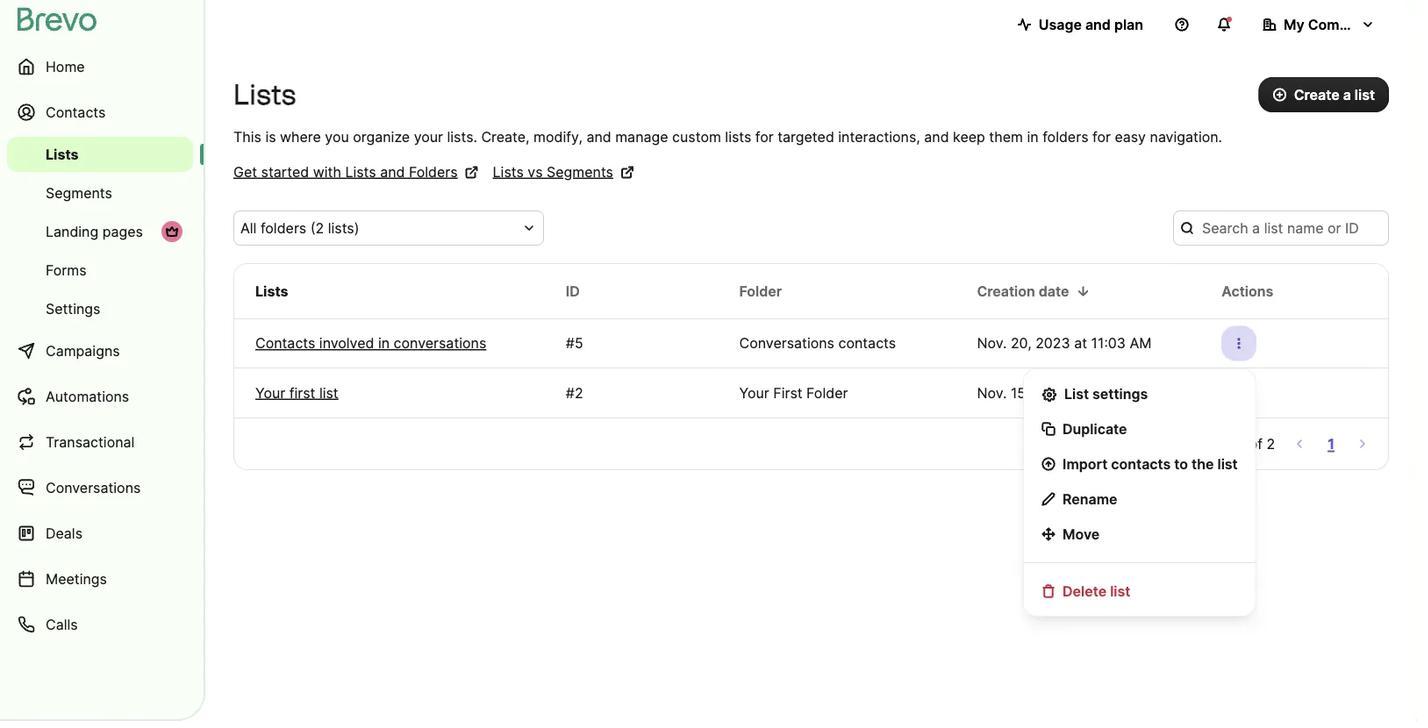 Task type: describe. For each thing, give the bounding box(es) containing it.
conversations for conversations
[[46, 479, 141, 496]]

landing pages link
[[7, 214, 193, 249]]

your for your first list
[[255, 384, 285, 402]]

meetings
[[46, 570, 107, 588]]

rows per page
[[1026, 435, 1125, 452]]

lists up segments link
[[46, 146, 79, 163]]

plan
[[1114, 16, 1144, 33]]

campaigns link
[[7, 330, 193, 372]]

list right a
[[1355, 86, 1375, 103]]

# for 2
[[566, 384, 575, 402]]

contacts link
[[7, 91, 193, 133]]

navigation.
[[1150, 128, 1222, 145]]

list right delete
[[1110, 583, 1131, 600]]

nov. for nov. 20, 2023 at 11:03 am
[[977, 335, 1007, 352]]

pages
[[102, 223, 143, 240]]

segments link
[[7, 176, 193, 211]]

with
[[313, 163, 341, 180]]

nov. 15, 2023 at 3:51 pm
[[977, 384, 1142, 402]]

2 for from the left
[[1093, 128, 1111, 145]]

contacts involved in conversations
[[255, 335, 486, 352]]

lists link
[[7, 137, 193, 172]]

home link
[[7, 46, 193, 88]]

get started with lists and folders link
[[233, 161, 479, 183]]

create,
[[481, 128, 530, 145]]

usage
[[1039, 16, 1082, 33]]

1 horizontal spatial segments
[[547, 163, 613, 180]]

2 for of 2
[[1267, 435, 1275, 452]]

usage and plan
[[1039, 16, 1144, 33]]

transactional
[[46, 434, 135, 451]]

and down organize
[[380, 163, 405, 180]]

custom
[[672, 128, 721, 145]]

to
[[1174, 455, 1188, 473]]

get started with lists and folders
[[233, 163, 458, 180]]

settings link
[[7, 291, 193, 326]]

all folders (2 lists) button
[[233, 211, 544, 246]]

of 2
[[1249, 435, 1275, 452]]

you
[[325, 128, 349, 145]]

forms
[[46, 262, 86, 279]]

conversations
[[394, 335, 486, 352]]

your
[[414, 128, 443, 145]]

list inside 'button'
[[1218, 455, 1238, 473]]

create
[[1294, 86, 1340, 103]]

your first list link
[[255, 383, 524, 404]]

move
[[1063, 526, 1100, 543]]

am
[[1130, 335, 1152, 352]]

interactions,
[[838, 128, 920, 145]]

1 for from the left
[[755, 128, 774, 145]]

them
[[989, 128, 1023, 145]]

15,
[[1011, 384, 1030, 402]]

nov. 20, 2023 at 11:03 am
[[977, 335, 1152, 352]]

2 for # 2
[[575, 384, 583, 402]]

and left keep
[[924, 128, 949, 145]]

easy
[[1115, 128, 1146, 145]]

folders inside popup button
[[261, 219, 306, 237]]

import contacts to the list button
[[1031, 447, 1249, 482]]

creation date
[[977, 283, 1069, 300]]

first
[[289, 384, 315, 402]]

lists left "vs"
[[493, 163, 524, 180]]

contacts for contacts involved in conversations
[[255, 335, 315, 352]]

conversations link
[[7, 467, 193, 509]]

page
[[1092, 435, 1125, 452]]

all folders (2 lists)
[[240, 219, 359, 237]]

lists vs segments
[[493, 163, 613, 180]]

settings
[[46, 300, 100, 317]]

contacts for contacts
[[46, 104, 106, 121]]

transactional link
[[7, 421, 193, 463]]

create a list
[[1294, 86, 1375, 103]]

11:03
[[1091, 335, 1126, 352]]

and right modify,
[[587, 128, 611, 145]]

actions
[[1222, 283, 1274, 300]]

rows
[[1026, 435, 1062, 452]]

first
[[773, 384, 803, 402]]

2023 for 15,
[[1033, 384, 1068, 402]]

3:51
[[1089, 384, 1117, 402]]

modify,
[[534, 128, 583, 145]]

lists)
[[328, 219, 359, 237]]

this
[[233, 128, 261, 145]]

organize
[[353, 128, 410, 145]]

where
[[280, 128, 321, 145]]

# for 5
[[566, 335, 575, 352]]

get
[[233, 163, 257, 180]]

automations
[[46, 388, 129, 405]]



Task type: locate. For each thing, give the bounding box(es) containing it.
0 vertical spatial folders
[[1043, 128, 1089, 145]]

# 2
[[566, 384, 583, 402]]

conversations
[[739, 335, 835, 352], [46, 479, 141, 496]]

nov. left 15,
[[977, 384, 1007, 402]]

# down # 5
[[566, 384, 575, 402]]

your for your first folder
[[739, 384, 769, 402]]

landing
[[46, 223, 98, 240]]

and
[[1085, 16, 1111, 33], [587, 128, 611, 145], [924, 128, 949, 145], [380, 163, 405, 180]]

none field inside the all folders (2 lists) popup button
[[240, 218, 516, 239]]

per
[[1066, 435, 1088, 452]]

conversations up the first
[[739, 335, 835, 352]]

involved
[[319, 335, 374, 352]]

manage
[[615, 128, 668, 145]]

list
[[1355, 86, 1375, 103], [319, 384, 338, 402], [1218, 455, 1238, 473], [1110, 583, 1131, 600]]

0 horizontal spatial your
[[255, 384, 285, 402]]

create a list button
[[1259, 77, 1389, 112]]

0 vertical spatial 2023
[[1036, 335, 1070, 352]]

all
[[240, 219, 257, 237]]

campaigns
[[46, 342, 120, 359]]

for right lists
[[755, 128, 774, 145]]

in right them
[[1027, 128, 1039, 145]]

home
[[46, 58, 85, 75]]

1 horizontal spatial folders
[[1043, 128, 1089, 145]]

1 vertical spatial 2023
[[1033, 384, 1068, 402]]

1 horizontal spatial folder
[[807, 384, 848, 402]]

2 nov. from the top
[[977, 384, 1007, 402]]

forms link
[[7, 253, 193, 288]]

at for 3:51
[[1072, 384, 1085, 402]]

0 vertical spatial at
[[1074, 335, 1087, 352]]

(2
[[310, 219, 324, 237]]

folders right them
[[1043, 128, 1089, 145]]

1 vertical spatial folder
[[807, 384, 848, 402]]

1 vertical spatial 2
[[1267, 435, 1275, 452]]

menu
[[1023, 369, 1256, 617]]

is
[[265, 128, 276, 145]]

20,
[[1011, 335, 1032, 352]]

1
[[1328, 435, 1335, 452]]

nov. left 20,
[[977, 335, 1007, 352]]

meetings link
[[7, 558, 193, 600]]

0 horizontal spatial 2
[[575, 384, 583, 402]]

1 horizontal spatial contacts
[[1111, 455, 1171, 473]]

segments down modify,
[[547, 163, 613, 180]]

2023
[[1036, 335, 1070, 352], [1033, 384, 1068, 402]]

left___rvooi image
[[165, 225, 179, 239]]

0 vertical spatial nov.
[[977, 335, 1007, 352]]

conversations down transactional
[[46, 479, 141, 496]]

your first folder
[[739, 384, 848, 402]]

folders
[[1043, 128, 1089, 145], [261, 219, 306, 237]]

2 down 5
[[575, 384, 583, 402]]

and left plan
[[1085, 16, 1111, 33]]

list settings
[[1065, 385, 1148, 402]]

lists down all
[[255, 283, 288, 300]]

0 horizontal spatial in
[[378, 335, 390, 352]]

2 # from the top
[[566, 384, 575, 402]]

1 vertical spatial contacts
[[255, 335, 315, 352]]

your
[[255, 384, 285, 402], [739, 384, 769, 402]]

2023 right 20,
[[1036, 335, 1070, 352]]

1 horizontal spatial for
[[1093, 128, 1111, 145]]

1 horizontal spatial your
[[739, 384, 769, 402]]

0 vertical spatial contacts
[[839, 335, 896, 352]]

1 horizontal spatial contacts
[[255, 335, 315, 352]]

duplicate
[[1063, 420, 1127, 437]]

contacts down home
[[46, 104, 106, 121]]

menu containing list settings
[[1023, 369, 1256, 617]]

1 vertical spatial conversations
[[46, 479, 141, 496]]

at
[[1074, 335, 1087, 352], [1072, 384, 1085, 402]]

0 horizontal spatial contacts
[[46, 104, 106, 121]]

lists
[[725, 128, 752, 145]]

0 horizontal spatial folder
[[739, 283, 782, 300]]

2023 for 20,
[[1036, 335, 1070, 352]]

lists right with at the left top of page
[[345, 163, 376, 180]]

import contacts to the list
[[1063, 455, 1238, 473]]

nov.
[[977, 335, 1007, 352], [977, 384, 1007, 402]]

settings
[[1093, 385, 1148, 402]]

delete list
[[1063, 583, 1131, 600]]

folders left (2
[[261, 219, 306, 237]]

0 horizontal spatial segments
[[46, 184, 112, 201]]

in right involved
[[378, 335, 390, 352]]

keep
[[953, 128, 985, 145]]

conversations contacts
[[739, 335, 896, 352]]

deals
[[46, 525, 82, 542]]

0 vertical spatial in
[[1027, 128, 1039, 145]]

company
[[1308, 16, 1373, 33]]

2 right "of"
[[1267, 435, 1275, 452]]

list right the first
[[319, 384, 338, 402]]

for left easy
[[1093, 128, 1111, 145]]

folders
[[409, 163, 458, 180]]

0 vertical spatial 2
[[575, 384, 583, 402]]

0 horizontal spatial for
[[755, 128, 774, 145]]

delete list button
[[1031, 574, 1249, 609]]

None field
[[240, 218, 516, 239]]

1 # from the top
[[566, 335, 575, 352]]

0 horizontal spatial contacts
[[839, 335, 896, 352]]

nov. for nov. 15, 2023 at 3:51 pm
[[977, 384, 1007, 402]]

list
[[1065, 385, 1089, 402]]

1 button
[[1324, 432, 1338, 456]]

conversations for conversations contacts
[[739, 335, 835, 352]]

your first list
[[255, 384, 338, 402]]

delete
[[1063, 583, 1107, 600]]

import
[[1063, 455, 1108, 473]]

duplicate button
[[1031, 412, 1249, 447]]

of
[[1249, 435, 1263, 452]]

2023 right 15,
[[1033, 384, 1068, 402]]

1 horizontal spatial in
[[1027, 128, 1039, 145]]

1 vertical spatial #
[[566, 384, 575, 402]]

contacts
[[46, 104, 106, 121], [255, 335, 315, 352]]

5
[[575, 335, 583, 352]]

lists up is
[[233, 78, 296, 111]]

my company
[[1284, 16, 1373, 33]]

2 your from the left
[[739, 384, 769, 402]]

1 vertical spatial contacts
[[1111, 455, 1171, 473]]

a
[[1343, 86, 1351, 103]]

list settings button
[[1031, 376, 1249, 412]]

at left 3:51
[[1072, 384, 1085, 402]]

1 vertical spatial at
[[1072, 384, 1085, 402]]

my
[[1284, 16, 1305, 33]]

rename
[[1063, 491, 1118, 508]]

1 vertical spatial folders
[[261, 219, 306, 237]]

0 vertical spatial folder
[[739, 283, 782, 300]]

1 nov. from the top
[[977, 335, 1007, 352]]

my company button
[[1249, 7, 1389, 42]]

folder
[[739, 283, 782, 300], [807, 384, 848, 402]]

creation
[[977, 283, 1035, 300]]

contacts up your first list
[[255, 335, 315, 352]]

started
[[261, 163, 309, 180]]

lists
[[233, 78, 296, 111], [46, 146, 79, 163], [345, 163, 376, 180], [493, 163, 524, 180], [255, 283, 288, 300]]

contacts
[[839, 335, 896, 352], [1111, 455, 1171, 473]]

deals link
[[7, 513, 193, 555]]

1 vertical spatial in
[[378, 335, 390, 352]]

date
[[1039, 283, 1069, 300]]

at left 11:03
[[1074, 335, 1087, 352]]

this is where you organize your lists. create, modify, and manage custom lists for targeted interactions, and keep them in folders for easy navigation.
[[233, 128, 1222, 145]]

at for 11:03
[[1074, 335, 1087, 352]]

move button
[[1031, 517, 1249, 552]]

1 vertical spatial segments
[[46, 184, 112, 201]]

calls link
[[7, 604, 193, 646]]

folder right the first
[[807, 384, 848, 402]]

targeted
[[778, 128, 834, 145]]

and inside button
[[1085, 16, 1111, 33]]

0 vertical spatial segments
[[547, 163, 613, 180]]

lists.
[[447, 128, 477, 145]]

id
[[566, 283, 580, 300]]

list right the
[[1218, 455, 1238, 473]]

Search a list name or ID search field
[[1173, 211, 1389, 246]]

# up # 2
[[566, 335, 575, 352]]

#
[[566, 335, 575, 352], [566, 384, 575, 402]]

1 vertical spatial nov.
[[977, 384, 1007, 402]]

segments up landing
[[46, 184, 112, 201]]

0 horizontal spatial folders
[[261, 219, 306, 237]]

0 vertical spatial contacts
[[46, 104, 106, 121]]

1 your from the left
[[255, 384, 285, 402]]

calls
[[46, 616, 78, 633]]

0 horizontal spatial conversations
[[46, 479, 141, 496]]

contacts for conversations
[[839, 335, 896, 352]]

0 vertical spatial conversations
[[739, 335, 835, 352]]

vs
[[528, 163, 543, 180]]

pm
[[1121, 384, 1142, 402]]

# 5
[[566, 335, 583, 352]]

folder up conversations contacts at the top of the page
[[739, 283, 782, 300]]

1 horizontal spatial 2
[[1267, 435, 1275, 452]]

0 vertical spatial #
[[566, 335, 575, 352]]

1 horizontal spatial conversations
[[739, 335, 835, 352]]

contacts for import
[[1111, 455, 1171, 473]]

usage and plan button
[[1004, 7, 1158, 42]]

contacts inside 'button'
[[1111, 455, 1171, 473]]



Task type: vqa. For each thing, say whether or not it's contained in the screenshot.
campaign.
no



